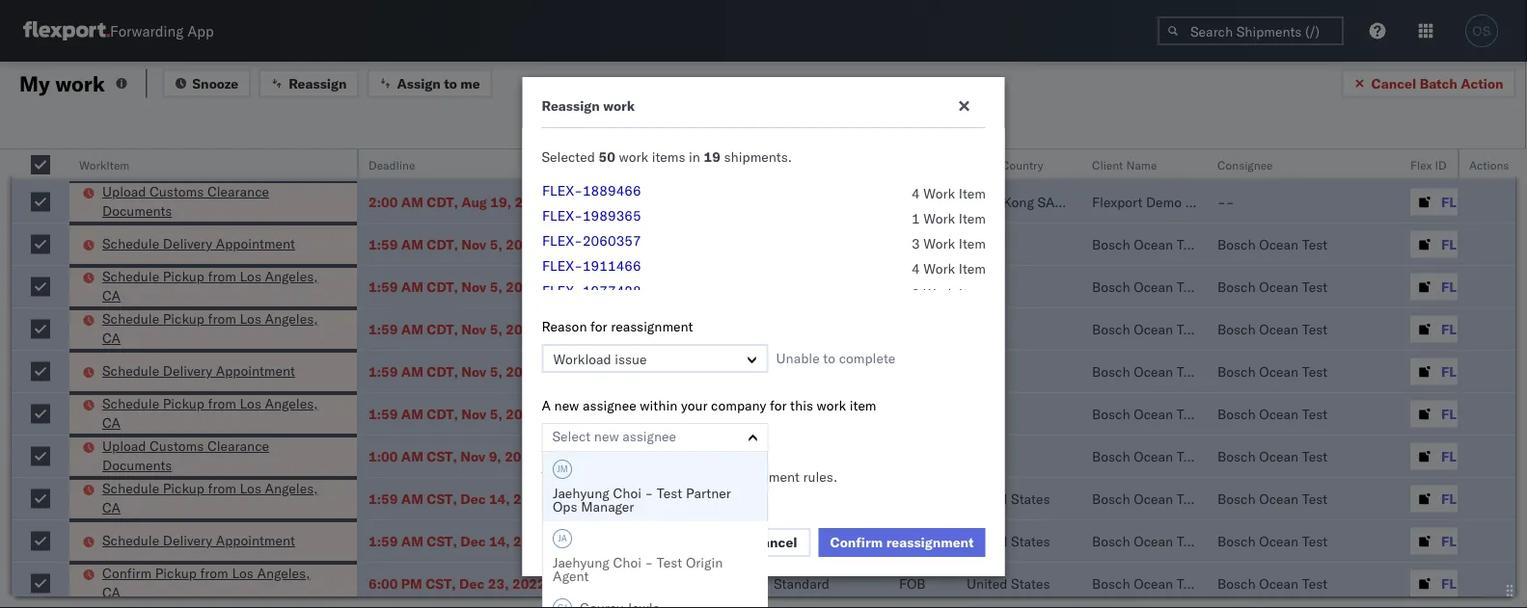 Task type: vqa. For each thing, say whether or not it's contained in the screenshot.


Task type: locate. For each thing, give the bounding box(es) containing it.
reassignment
[[611, 318, 693, 335], [886, 534, 974, 551]]

188946
[[1483, 491, 1527, 507], [1483, 533, 1527, 550], [1483, 575, 1527, 592]]

1 schedule pickup from los angeles, ca from the top
[[102, 268, 318, 304]]

2 clearance from the top
[[207, 438, 269, 455]]

ja
[[557, 533, 566, 545]]

None field
[[552, 424, 557, 450]]

choi inside jaehyung choi - test origin agent
[[612, 555, 641, 572]]

los
[[240, 268, 261, 285], [240, 311, 261, 328], [240, 396, 261, 412], [240, 480, 261, 497], [232, 565, 254, 582]]

3 schedule pickup from los angeles, ca from the top
[[102, 396, 318, 432]]

am for fourth the schedule pickup from los angeles, ca link
[[401, 491, 423, 507]]

3 delivery from the top
[[163, 532, 212, 549]]

4 1:59 am cdt, nov 5, 2022 from the top
[[369, 363, 539, 380]]

3 work from the top
[[923, 235, 955, 252]]

3 schedule delivery appointment button from the top
[[102, 532, 295, 553]]

1 vertical spatial states
[[1011, 533, 1050, 550]]

11 resize handle column header from the left
[[1492, 150, 1515, 609]]

los inside confirm pickup from los angeles, ca
[[232, 565, 254, 582]]

test inside jaehyung choi - test origin agent
[[656, 555, 682, 572]]

from
[[208, 268, 236, 285], [208, 311, 236, 328], [208, 396, 236, 412], [208, 480, 236, 497], [200, 565, 228, 582]]

0 vertical spatial upload
[[102, 183, 146, 200]]

5 ca from the top
[[102, 585, 121, 601]]

schedule delivery appointment for 1:59 am cdt, nov 5, 2022
[[102, 363, 295, 380]]

choi right action
[[612, 485, 641, 502]]

ocean fcl for 1st the schedule pickup from los angeles, ca link from the top of the page
[[648, 278, 716, 295]]

cancel left batch
[[1371, 75, 1416, 92]]

0 vertical spatial confirm
[[830, 534, 883, 551]]

14,
[[489, 491, 510, 507], [489, 533, 510, 550]]

1 work from the top
[[923, 185, 955, 202]]

1 horizontal spatial reassignment
[[886, 534, 974, 551]]

2 vertical spatial delivery
[[163, 532, 212, 549]]

1 vertical spatial flex-188946
[[1441, 533, 1527, 550]]

1 schedule delivery appointment link from the top
[[102, 234, 295, 254]]

0 vertical spatial jaehyung
[[552, 485, 609, 502]]

0 vertical spatial snooze
[[192, 75, 238, 92]]

demo
[[1146, 193, 1182, 210]]

cancel for cancel
[[752, 534, 797, 551]]

schedule
[[102, 235, 159, 252], [102, 268, 159, 285], [102, 311, 159, 328], [102, 363, 159, 380], [102, 396, 159, 412], [102, 480, 159, 497], [102, 532, 159, 549]]

from inside confirm pickup from los angeles, ca
[[200, 565, 228, 582]]

1:59 am cst, dec 14, 2022 down 1:00 am cst, nov 9, 2022
[[369, 491, 547, 507]]

1 vertical spatial upload
[[102, 438, 146, 455]]

2 3 work item from the top
[[911, 286, 985, 302]]

9 resize handle column header from the left
[[1185, 150, 1208, 609]]

0 vertical spatial cancel
[[1371, 75, 1416, 92]]

5 ocean fcl from the top
[[648, 448, 716, 465]]

2 vertical spatial appointment
[[216, 532, 295, 549]]

flex- inside flex-1889466 link
[[542, 182, 582, 199]]

jaehyung inside jaehyung choi - test origin agent
[[552, 555, 609, 572]]

3 states from the top
[[1011, 575, 1050, 592]]

None checkbox
[[31, 155, 50, 175], [31, 277, 50, 297], [31, 362, 50, 382], [31, 405, 50, 424], [31, 490, 50, 509], [31, 532, 50, 551], [31, 574, 50, 594], [31, 155, 50, 175], [31, 277, 50, 297], [31, 362, 50, 382], [31, 405, 50, 424], [31, 490, 50, 509], [31, 532, 50, 551], [31, 574, 50, 594]]

am for 3rd the schedule pickup from los angeles, ca link from the bottom
[[401, 321, 423, 338]]

1 vertical spatial cancel
[[752, 534, 797, 551]]

1 standard from the top
[[774, 363, 830, 380]]

flex-2060357
[[542, 232, 641, 249]]

nov for upload customs clearance documents link corresponding to 1:00 am cst, nov 9, 2022
[[460, 448, 485, 465]]

cdt, for 1st the schedule pickup from los angeles, ca link from the top of the page
[[427, 278, 458, 295]]

5 1:59 am cdt, nov 5, 2022 from the top
[[369, 406, 539, 423]]

0 vertical spatial to
[[444, 75, 457, 92]]

snooze up flex-1889466
[[581, 158, 619, 172]]

1 horizontal spatial cancel
[[1371, 75, 1416, 92]]

pickup
[[163, 268, 204, 285], [163, 311, 204, 328], [163, 396, 204, 412], [163, 480, 204, 497], [155, 565, 197, 582]]

flex-184674
[[1441, 236, 1527, 253], [1441, 278, 1527, 295], [1441, 321, 1527, 338], [1441, 363, 1527, 380], [1441, 406, 1527, 423], [1441, 448, 1527, 465]]

2 vertical spatial dec
[[459, 575, 485, 592]]

1 vertical spatial jaehyung
[[552, 555, 609, 572]]

1 vertical spatial schedule delivery appointment button
[[102, 362, 295, 383]]

choi
[[612, 485, 641, 502], [612, 555, 641, 572]]

0 vertical spatial united states
[[967, 491, 1050, 507]]

2 work from the top
[[923, 210, 955, 227]]

4 work item down 1 work item at the top of the page
[[911, 260, 985, 277]]

2 appointment from the top
[[216, 363, 295, 380]]

workitem
[[79, 158, 130, 172]]

1 3 from the top
[[911, 235, 919, 252]]

schedule pickup from los angeles, ca for 3rd the schedule pickup from los angeles, ca link from the bottom
[[102, 311, 318, 347]]

jaehyung down ja
[[552, 555, 609, 572]]

reassign inside "button"
[[289, 75, 347, 92]]

ocean fcl for fourth the schedule pickup from los angeles, ca link
[[648, 491, 716, 507]]

6 ocean fcl from the top
[[648, 491, 716, 507]]

0 vertical spatial upload customs clearance documents button
[[102, 182, 332, 223]]

0 horizontal spatial cancel
[[752, 534, 797, 551]]

1 vertical spatial dec
[[460, 533, 486, 550]]

documents
[[102, 203, 172, 219], [102, 457, 172, 474]]

4 ocean fcl from the top
[[648, 406, 716, 423]]

flex- inside flex-1911466 link
[[542, 258, 582, 274]]

documents for 1:00 am cst, nov 9, 2022
[[102, 457, 172, 474]]

unable
[[776, 350, 820, 367]]

2022 down 'this'
[[513, 491, 547, 507]]

0 vertical spatial schedule delivery appointment button
[[102, 234, 295, 256]]

china for upload customs clearance documents link corresponding to 1:00 am cst, nov 9, 2022
[[967, 448, 1003, 465]]

0 vertical spatial 3
[[911, 235, 919, 252]]

3 schedule from the top
[[102, 311, 159, 328]]

5 fob from the top
[[899, 575, 926, 592]]

new for select
[[594, 428, 619, 445]]

2022 right 9,
[[505, 448, 538, 465]]

1 vertical spatial clearance
[[207, 438, 269, 455]]

confirm pickup from los angeles, ca
[[102, 565, 310, 601]]

for left this
[[770, 397, 787, 414]]

2022 left a
[[506, 406, 539, 423]]

flex-188946
[[1441, 491, 1527, 507], [1441, 533, 1527, 550], [1441, 575, 1527, 592]]

work for flex-1911466
[[923, 260, 955, 277]]

0 horizontal spatial origin
[[685, 555, 722, 572]]

1 delivery from the top
[[163, 235, 212, 252]]

3 schedule delivery appointment link from the top
[[102, 532, 295, 551]]

0 vertical spatial new
[[554, 397, 579, 414]]

2 vertical spatial schedule delivery appointment link
[[102, 532, 295, 551]]

--
[[1217, 193, 1234, 210]]

0 vertical spatial united
[[967, 491, 1008, 507]]

4 work item for flex-1911466
[[911, 260, 985, 277]]

origin inside jaehyung choi - test origin agent
[[685, 555, 722, 572]]

0 vertical spatial consignee
[[1217, 158, 1273, 172]]

select
[[552, 428, 591, 445]]

2 standard from the top
[[774, 406, 830, 423]]

0 vertical spatial 14,
[[489, 491, 510, 507]]

china
[[1067, 193, 1103, 210], [967, 236, 1003, 253], [967, 278, 1003, 295], [967, 321, 1003, 338], [967, 363, 1003, 380], [967, 406, 1003, 423], [967, 448, 1003, 465]]

origin inside button
[[967, 158, 998, 172]]

4 work item
[[911, 185, 985, 202], [911, 260, 985, 277]]

dec down 1:00 am cst, nov 9, 2022
[[460, 491, 486, 507]]

pm
[[401, 575, 422, 592]]

1 ocean fcl from the top
[[648, 278, 716, 295]]

states
[[1011, 491, 1050, 507], [1011, 533, 1050, 550], [1011, 575, 1050, 592]]

5, for second the schedule pickup from los angeles, ca link from the bottom of the page
[[490, 406, 502, 423]]

0 vertical spatial schedule delivery appointment link
[[102, 234, 295, 254]]

company
[[711, 397, 766, 414]]

ca
[[102, 287, 121, 304], [102, 330, 121, 347], [102, 415, 121, 432], [102, 500, 121, 517], [102, 585, 121, 601]]

1 vertical spatial choi
[[612, 555, 641, 572]]

0 horizontal spatial new
[[554, 397, 579, 414]]

consignee right demo
[[1185, 193, 1250, 210]]

fcl for upload customs clearance documents link corresponding to 1:00 am cst, nov 9, 2022
[[691, 448, 716, 465]]

2 1:59 from the top
[[369, 278, 398, 295]]

2 item from the top
[[958, 210, 985, 227]]

3 188946 from the top
[[1483, 575, 1527, 592]]

1 vertical spatial united
[[967, 533, 1008, 550]]

1 vertical spatial confirm
[[102, 565, 152, 582]]

am for second the schedule pickup from los angeles, ca link from the bottom of the page
[[401, 406, 423, 423]]

0 vertical spatial reassignment
[[611, 318, 693, 335]]

confirm
[[830, 534, 883, 551], [102, 565, 152, 582]]

new right a
[[554, 397, 579, 414]]

work for flex-2060357
[[923, 235, 955, 252]]

1 vertical spatial 1:59 am cst, dec 14, 2022
[[369, 533, 547, 550]]

1 clearance from the top
[[207, 183, 269, 200]]

consignee up --
[[1217, 158, 1273, 172]]

1 vertical spatial delivery
[[163, 363, 212, 380]]

angeles, for 3rd the schedule pickup from los angeles, ca link from the bottom
[[265, 311, 318, 328]]

1 vertical spatial for
[[770, 397, 787, 414]]

1 vertical spatial origin
[[685, 555, 722, 572]]

2 14, from the top
[[489, 533, 510, 550]]

issue
[[615, 351, 647, 368]]

1 vertical spatial customs
[[150, 438, 204, 455]]

nov
[[461, 236, 486, 253], [461, 278, 486, 295], [461, 321, 486, 338], [461, 363, 486, 380], [461, 406, 486, 423], [460, 448, 485, 465]]

origin country button
[[957, 153, 1063, 173]]

snooze down app
[[192, 75, 238, 92]]

choi inside jaehyung choi - test partner ops manager
[[612, 485, 641, 502]]

schedule delivery appointment for 1:59 am cst, dec 14, 2022
[[102, 532, 295, 549]]

0 vertical spatial 188946
[[1483, 491, 1527, 507]]

1 vertical spatial new
[[594, 428, 619, 445]]

1 united states from the top
[[967, 491, 1050, 507]]

1:59 am cdt, nov 5, 2022
[[369, 236, 539, 253], [369, 278, 539, 295], [369, 321, 539, 338], [369, 363, 539, 380], [369, 406, 539, 423]]

9 am from the top
[[401, 533, 423, 550]]

china for second the schedule pickup from los angeles, ca link from the bottom of the page
[[967, 406, 1003, 423]]

0 vertical spatial upload customs clearance documents link
[[102, 182, 332, 221]]

4 1:59 from the top
[[369, 363, 398, 380]]

customs
[[150, 183, 204, 200], [150, 438, 204, 455]]

assignee down the within
[[622, 428, 676, 445]]

flex-2060357 link
[[542, 232, 641, 254]]

cancel inside 'button'
[[1371, 75, 1416, 92]]

angeles, for 1st the schedule pickup from los angeles, ca link from the top of the page
[[265, 268, 318, 285]]

states for schedule pickup from los angeles, ca
[[1011, 491, 1050, 507]]

0 vertical spatial 4 work item
[[911, 185, 985, 202]]

1 1:59 am cdt, nov 5, 2022 from the top
[[369, 236, 539, 253]]

cst, for schedule pickup from los angeles, ca
[[427, 491, 457, 507]]

2 vertical spatial flex-188946
[[1441, 575, 1527, 592]]

2022 right 19,
[[515, 193, 548, 210]]

2022 for confirm pickup from los angeles, ca link
[[512, 575, 546, 592]]

list box containing jaehyung choi - test partner ops manager
[[543, 452, 767, 609]]

4
[[911, 185, 919, 202], [911, 260, 919, 277]]

dec
[[460, 491, 486, 507], [460, 533, 486, 550], [459, 575, 485, 592]]

2 vertical spatial states
[[1011, 575, 1050, 592]]

1 4 work item from the top
[[911, 185, 985, 202]]

angeles, inside confirm pickup from los angeles, ca
[[257, 565, 310, 582]]

4 work from the top
[[923, 260, 955, 277]]

1 upload from the top
[[102, 183, 146, 200]]

2 184674 from the top
[[1483, 278, 1527, 295]]

5, for 1st schedule delivery appointment link from the top of the page
[[490, 236, 502, 253]]

schedule delivery appointment
[[102, 235, 295, 252], [102, 363, 295, 380], [102, 532, 295, 549]]

3 ca from the top
[[102, 415, 121, 432]]

for up workload issue
[[590, 318, 607, 335]]

None checkbox
[[31, 192, 50, 212], [31, 235, 50, 254], [31, 320, 50, 339], [31, 447, 50, 466], [31, 192, 50, 212], [31, 235, 50, 254], [31, 320, 50, 339], [31, 447, 50, 466]]

50
[[599, 149, 615, 165]]

0 vertical spatial assignee
[[583, 397, 636, 414]]

0 vertical spatial choi
[[612, 485, 641, 502]]

new right select
[[594, 428, 619, 445]]

work for flex-1989365
[[923, 210, 955, 227]]

upload customs clearance documents for 1:00
[[102, 438, 269, 474]]

upload for 1:00 am cst, nov 9, 2022
[[102, 438, 146, 455]]

1 choi from the top
[[612, 485, 641, 502]]

standard down cancel button
[[774, 575, 830, 592]]

dec up 6:00 pm cst, dec 23, 2022
[[460, 533, 486, 550]]

fob
[[899, 193, 926, 210], [899, 236, 926, 253], [899, 278, 926, 295], [899, 533, 926, 550], [899, 575, 926, 592]]

choi right agent
[[612, 555, 641, 572]]

8 am from the top
[[401, 491, 423, 507]]

- inside jaehyung choi - test origin agent
[[644, 555, 653, 572]]

1 vertical spatial 4 work item
[[911, 260, 985, 277]]

3 fcl from the top
[[691, 363, 716, 380]]

cst, down 1:00 am cst, nov 9, 2022
[[427, 491, 457, 507]]

3 flex-188946 from the top
[[1441, 575, 1527, 592]]

2 fob from the top
[[899, 236, 926, 253]]

origin up the hong
[[967, 158, 998, 172]]

fcl for 3rd the schedule pickup from los angeles, ca link from the bottom
[[691, 321, 716, 338]]

3 item from the top
[[958, 235, 985, 252]]

3 cdt, from the top
[[427, 278, 458, 295]]

action
[[1461, 75, 1503, 92]]

0 vertical spatial appointment
[[216, 235, 295, 252]]

3 ocean fcl from the top
[[648, 363, 716, 380]]

1 vertical spatial 3 work item
[[911, 286, 985, 302]]

united states
[[967, 491, 1050, 507], [967, 533, 1050, 550], [967, 575, 1050, 592]]

ca for confirm pickup from los angeles, ca link
[[102, 585, 121, 601]]

flex-184674 for second the schedule pickup from los angeles, ca link from the bottom of the page
[[1441, 406, 1527, 423]]

2 vertical spatial schedule delivery appointment button
[[102, 532, 295, 553]]

1 vertical spatial upload customs clearance documents button
[[102, 437, 332, 478]]

0 vertical spatial customs
[[150, 183, 204, 200]]

4 work item up 1 work item at the top of the page
[[911, 185, 985, 202]]

action
[[571, 469, 609, 486]]

2 vertical spatial united
[[967, 575, 1008, 592]]

0 horizontal spatial reassign
[[289, 75, 347, 92]]

4 ca from the top
[[102, 500, 121, 517]]

schedule pickup from los angeles, ca button
[[102, 267, 332, 308], [102, 310, 332, 350], [102, 395, 332, 435], [102, 479, 332, 520]]

from for second the schedule pickup from los angeles, ca link from the bottom of the page
[[208, 396, 236, 412]]

assign
[[397, 75, 441, 92]]

2 schedule delivery appointment button from the top
[[102, 362, 295, 383]]

test inside jaehyung choi - test partner ops manager
[[656, 485, 682, 502]]

1 vertical spatial documents
[[102, 457, 172, 474]]

0 vertical spatial documents
[[102, 203, 172, 219]]

1:00 am cst, nov 9, 2022
[[369, 448, 538, 465]]

0 horizontal spatial to
[[444, 75, 457, 92]]

schedule delivery appointment button
[[102, 234, 295, 256], [102, 362, 295, 383], [102, 532, 295, 553]]

from for 1st the schedule pickup from los angeles, ca link from the top of the page
[[208, 268, 236, 285]]

1 upload customs clearance documents from the top
[[102, 183, 269, 219]]

cancel for cancel batch action
[[1371, 75, 1416, 92]]

ca for fourth the schedule pickup from los angeles, ca link
[[102, 500, 121, 517]]

angeles, for confirm pickup from los angeles, ca link
[[257, 565, 310, 582]]

2 1:59 am cdt, nov 5, 2022 from the top
[[369, 278, 539, 295]]

7 schedule from the top
[[102, 532, 159, 549]]

4 5, from the top
[[490, 363, 502, 380]]

within
[[640, 397, 677, 414]]

snooze inside button
[[192, 75, 238, 92]]

delivery for 1:59 am cdt, nov 5, 2022
[[163, 363, 212, 380]]

1 vertical spatial schedule delivery appointment
[[102, 363, 295, 380]]

schedule delivery appointment link
[[102, 234, 295, 254], [102, 362, 295, 381], [102, 532, 295, 551]]

pickup inside confirm pickup from los angeles, ca
[[155, 565, 197, 582]]

2022 left reason
[[506, 321, 539, 338]]

7 am from the top
[[401, 448, 423, 465]]

1 3 work item from the top
[[911, 235, 985, 252]]

item for flex-1889466
[[958, 185, 985, 202]]

to left me
[[444, 75, 457, 92]]

2 upload customs clearance documents from the top
[[102, 438, 269, 474]]

flexport demo consignee
[[1092, 193, 1250, 210]]

4 down 1
[[911, 260, 919, 277]]

jaehyung down jm
[[552, 485, 609, 502]]

1 vertical spatial upload customs clearance documents link
[[102, 437, 332, 476]]

2 vertical spatial 188946
[[1483, 575, 1527, 592]]

appointment for 1:59 am cst, dec 14, 2022
[[216, 532, 295, 549]]

fob for schedule pickup from los angeles, ca
[[899, 278, 926, 295]]

0 vertical spatial reassign
[[289, 75, 347, 92]]

cst, left 9,
[[427, 448, 457, 465]]

1 upload customs clearance documents button from the top
[[102, 182, 332, 223]]

0 horizontal spatial confirm
[[102, 565, 152, 582]]

flex-166028
[[1441, 193, 1527, 210]]

work right 50
[[619, 149, 648, 165]]

2 flex-184674 from the top
[[1441, 278, 1527, 295]]

2 vertical spatial united states
[[967, 575, 1050, 592]]

1 horizontal spatial snooze
[[581, 158, 619, 172]]

2022 right 23,
[[512, 575, 546, 592]]

0 vertical spatial dec
[[460, 491, 486, 507]]

am for upload customs clearance documents link for 2:00 am cdt, aug 19, 2022
[[401, 193, 423, 210]]

new
[[554, 397, 579, 414], [594, 428, 619, 445]]

1 schedule pickup from los angeles, ca link from the top
[[102, 267, 332, 306]]

0 vertical spatial 4
[[911, 185, 919, 202]]

3 united states from the top
[[967, 575, 1050, 592]]

united states for schedule pickup from los angeles, ca
[[967, 491, 1050, 507]]

los for 1st schedule pickup from los angeles, ca button from the bottom of the page
[[240, 480, 261, 497]]

14, up 23,
[[489, 533, 510, 550]]

2022 left workload at the bottom of page
[[506, 363, 539, 380]]

work
[[923, 185, 955, 202], [923, 210, 955, 227], [923, 235, 955, 252], [923, 260, 955, 277], [923, 286, 955, 302]]

2 schedule from the top
[[102, 268, 159, 285]]

1989365
[[582, 207, 641, 224]]

to for assign
[[444, 75, 457, 92]]

6 schedule from the top
[[102, 480, 159, 497]]

flex-184674 for 3rd the schedule pickup from los angeles, ca link from the bottom
[[1441, 321, 1527, 338]]

selected
[[542, 149, 595, 165]]

clearance for 1:00 am cst, nov 9, 2022
[[207, 438, 269, 455]]

schedule delivery appointment link for 1:59 am cst, dec 14, 2022
[[102, 532, 295, 551]]

2022 left flex-1977428
[[506, 278, 539, 295]]

0 vertical spatial states
[[1011, 491, 1050, 507]]

origin down partner
[[685, 555, 722, 572]]

4 schedule from the top
[[102, 363, 159, 380]]

1:59 am cdt, nov 5, 2022 for 3rd the schedule pickup from los angeles, ca link from the bottom
[[369, 321, 539, 338]]

2 fcl from the top
[[691, 321, 716, 338]]

14, down 9,
[[489, 491, 510, 507]]

1 ca from the top
[[102, 287, 121, 304]]

3 flex-184674 from the top
[[1441, 321, 1527, 338]]

client
[[1092, 158, 1123, 172]]

1 vertical spatial to
[[823, 350, 835, 367]]

2022
[[515, 193, 548, 210], [506, 236, 539, 253], [506, 278, 539, 295], [506, 321, 539, 338], [506, 363, 539, 380], [506, 406, 539, 423], [505, 448, 538, 465], [513, 491, 547, 507], [513, 533, 547, 550], [512, 575, 546, 592]]

0 vertical spatial upload customs clearance documents
[[102, 183, 269, 219]]

2 upload from the top
[[102, 438, 146, 455]]

1 vertical spatial schedule delivery appointment link
[[102, 362, 295, 381]]

1 horizontal spatial new
[[594, 428, 619, 445]]

schedule pickup from los angeles, ca for 1st the schedule pickup from los angeles, ca link from the top of the page
[[102, 268, 318, 304]]

2 4 from the top
[[911, 260, 919, 277]]

1 schedule from the top
[[102, 235, 159, 252]]

item for flex-1989365
[[958, 210, 985, 227]]

schedule pickup from los angeles, ca
[[102, 268, 318, 304], [102, 311, 318, 347], [102, 396, 318, 432], [102, 480, 318, 517]]

angeles,
[[265, 268, 318, 285], [265, 311, 318, 328], [265, 396, 318, 412], [265, 480, 318, 497], [257, 565, 310, 582]]

flex-184674 for 1st the schedule pickup from los angeles, ca link from the top of the page
[[1441, 278, 1527, 295]]

confirm inside confirm pickup from los angeles, ca
[[102, 565, 152, 582]]

batch
[[1420, 75, 1458, 92]]

1 vertical spatial united states
[[967, 533, 1050, 550]]

cancel down assignment
[[752, 534, 797, 551]]

0 horizontal spatial reassignment
[[611, 318, 693, 335]]

1 vertical spatial assignee
[[622, 428, 676, 445]]

dec left 23,
[[459, 575, 485, 592]]

2 4 work item from the top
[[911, 260, 985, 277]]

assignee
[[583, 397, 636, 414], [622, 428, 676, 445]]

china for 3rd the schedule pickup from los angeles, ca link from the bottom
[[967, 321, 1003, 338]]

3 for 1977428
[[911, 286, 919, 302]]

1 vertical spatial snooze
[[581, 158, 619, 172]]

4 up 1
[[911, 185, 919, 202]]

standard down rules. on the bottom right of page
[[774, 533, 830, 550]]

1 resize handle column header from the left
[[46, 150, 69, 609]]

3 work item for flex-1977428
[[911, 286, 985, 302]]

1 vertical spatial 188946
[[1483, 533, 1527, 550]]

1 5, from the top
[[490, 236, 502, 253]]

1 horizontal spatial reassign
[[542, 97, 600, 114]]

list box
[[543, 452, 767, 609]]

3 1:59 am cdt, nov 5, 2022 from the top
[[369, 321, 539, 338]]

5 work from the top
[[923, 286, 955, 302]]

4 work item for flex-1889466
[[911, 185, 985, 202]]

my
[[19, 70, 50, 96]]

hong
[[967, 193, 999, 210]]

standard down unable
[[774, 406, 830, 423]]

assignee up select new assignee
[[583, 397, 636, 414]]

impact
[[661, 469, 702, 486]]

1 vertical spatial reassign
[[542, 97, 600, 114]]

1 vertical spatial 3
[[911, 286, 919, 302]]

ca for second the schedule pickup from los angeles, ca link from the bottom of the page
[[102, 415, 121, 432]]

2022 for 1st the schedule pickup from los angeles, ca link from the top of the page
[[506, 278, 539, 295]]

0 vertical spatial flex-188946
[[1441, 491, 1527, 507]]

0 vertical spatial 3 work item
[[911, 235, 985, 252]]

to right unable
[[823, 350, 835, 367]]

ocean fcl
[[648, 278, 716, 295], [648, 321, 716, 338], [648, 363, 716, 380], [648, 406, 716, 423], [648, 448, 716, 465], [648, 491, 716, 507]]

184674 for upload customs clearance documents link corresponding to 1:00 am cst, nov 9, 2022
[[1483, 448, 1527, 465]]

cdt, for 3rd the schedule pickup from los angeles, ca link from the bottom
[[427, 321, 458, 338]]

standard up this
[[774, 363, 830, 380]]

dec for confirm pickup from los angeles, ca
[[459, 575, 485, 592]]

2 vertical spatial schedule delivery appointment
[[102, 532, 295, 549]]

delivery for 1:59 am cst, dec 14, 2022
[[163, 532, 212, 549]]

assignee for a new assignee within your company for this work item
[[583, 397, 636, 414]]

1:59 am cst, dec 14, 2022 up 6:00 pm cst, dec 23, 2022
[[369, 533, 547, 550]]

ca inside confirm pickup from los angeles, ca
[[102, 585, 121, 601]]

0 vertical spatial delivery
[[163, 235, 212, 252]]

complete
[[839, 350, 895, 367]]

assignment
[[729, 469, 800, 486]]

0 vertical spatial origin
[[967, 158, 998, 172]]

0 vertical spatial for
[[590, 318, 607, 335]]

1 vertical spatial appointment
[[216, 363, 295, 380]]

1 14, from the top
[[489, 491, 510, 507]]

1 horizontal spatial confirm
[[830, 534, 883, 551]]

bosch
[[1092, 236, 1130, 253], [1217, 236, 1256, 253], [1092, 278, 1130, 295], [1217, 278, 1256, 295], [1092, 321, 1130, 338], [1217, 321, 1256, 338], [1092, 363, 1130, 380], [1217, 363, 1256, 380], [1092, 406, 1130, 423], [1217, 406, 1256, 423], [1092, 448, 1130, 465], [1217, 448, 1256, 465], [1092, 491, 1130, 507], [1217, 491, 1256, 507], [1092, 533, 1130, 550], [1217, 533, 1256, 550], [1092, 575, 1130, 592], [1217, 575, 1256, 592]]

2 3 from the top
[[911, 286, 919, 302]]

1977428
[[582, 283, 641, 300]]

test
[[1177, 236, 1202, 253], [1302, 236, 1328, 253], [1177, 278, 1202, 295], [1302, 278, 1328, 295], [1177, 321, 1202, 338], [1302, 321, 1328, 338], [1177, 363, 1202, 380], [1302, 363, 1328, 380], [1177, 406, 1202, 423], [1302, 406, 1328, 423], [1177, 448, 1202, 465], [1302, 448, 1328, 465], [656, 485, 682, 502], [1177, 491, 1202, 507], [1302, 491, 1328, 507], [1177, 533, 1202, 550], [1302, 533, 1328, 550], [656, 555, 682, 572], [1177, 575, 1202, 592], [1302, 575, 1328, 592]]

0 vertical spatial schedule delivery appointment
[[102, 235, 295, 252]]

flexport
[[1092, 193, 1142, 210]]

work for flex-1977428
[[923, 286, 955, 302]]

pickup for first schedule pickup from los angeles, ca button from the top
[[163, 268, 204, 285]]

resize handle column header
[[46, 150, 69, 609], [334, 150, 357, 609], [548, 150, 571, 609], [615, 150, 639, 609], [741, 150, 764, 609], [866, 150, 889, 609], [934, 150, 957, 609], [1059, 150, 1082, 609], [1185, 150, 1208, 609], [1378, 150, 1401, 609], [1492, 150, 1515, 609]]

jaehyung inside jaehyung choi - test partner ops manager
[[552, 485, 609, 502]]

2022 for upload customs clearance documents link corresponding to 1:00 am cst, nov 9, 2022
[[505, 448, 538, 465]]

1 vertical spatial 14,
[[489, 533, 510, 550]]

1 vertical spatial 4
[[911, 260, 919, 277]]

consignee
[[1217, 158, 1273, 172], [1185, 193, 1250, 210]]

los for first schedule pickup from los angeles, ca button from the top
[[240, 268, 261, 285]]

0 vertical spatial 1:59 am cst, dec 14, 2022
[[369, 491, 547, 507]]

item
[[958, 185, 985, 202], [958, 210, 985, 227], [958, 235, 985, 252], [958, 260, 985, 277], [958, 286, 985, 302]]

5, for 3rd the schedule pickup from los angeles, ca link from the bottom
[[490, 321, 502, 338]]

work right this
[[817, 397, 846, 414]]

1 am from the top
[[401, 193, 423, 210]]

188946 for confirm pickup from los angeles, ca
[[1483, 575, 1527, 592]]

23,
[[488, 575, 509, 592]]

1 horizontal spatial origin
[[967, 158, 998, 172]]

1 horizontal spatial to
[[823, 350, 835, 367]]

to inside "button"
[[444, 75, 457, 92]]

5 schedule from the top
[[102, 396, 159, 412]]

cst, right pm
[[426, 575, 456, 592]]

4 item from the top
[[958, 260, 985, 277]]

5 5, from the top
[[490, 406, 502, 423]]

1 vertical spatial reassignment
[[886, 534, 974, 551]]

2022 for second the schedule pickup from los angeles, ca link from the bottom of the page
[[506, 406, 539, 423]]

1 jaehyung from the top
[[552, 485, 609, 502]]

2022 for upload customs clearance documents link for 2:00 am cdt, aug 19, 2022
[[515, 193, 548, 210]]

cancel inside button
[[752, 534, 797, 551]]

3 united from the top
[[967, 575, 1008, 592]]



Task type: describe. For each thing, give the bounding box(es) containing it.
3 schedule pickup from los angeles, ca button from the top
[[102, 395, 332, 435]]

confirm pickup from los angeles, ca link
[[102, 564, 332, 603]]

upload for 2:00 am cdt, aug 19, 2022
[[102, 183, 146, 200]]

reason
[[542, 318, 587, 335]]

4 184674 from the top
[[1483, 363, 1527, 380]]

flex-1889466
[[542, 182, 641, 199]]

am for 1st the schedule pickup from los angeles, ca link from the top of the page
[[401, 278, 423, 295]]

os
[[1472, 24, 1491, 38]]

4 resize handle column header from the left
[[615, 150, 639, 609]]

rules.
[[803, 469, 838, 486]]

deadline button
[[359, 153, 552, 173]]

- inside jaehyung choi - test partner ops manager
[[644, 485, 653, 502]]

item
[[850, 397, 876, 414]]

schedule delivery appointment button for 1:59 am cst, dec 14, 2022
[[102, 532, 295, 553]]

1 vertical spatial consignee
[[1185, 193, 1250, 210]]

6 1:59 from the top
[[369, 491, 398, 507]]

agent
[[552, 568, 588, 585]]

my work
[[19, 70, 105, 96]]

hong kong sar china
[[967, 193, 1103, 210]]

10 resize handle column header from the left
[[1378, 150, 1401, 609]]

4 flex-184674 from the top
[[1441, 363, 1527, 380]]

2022 left ja
[[513, 533, 547, 550]]

188946 for schedule pickup from los angeles, ca
[[1483, 491, 1527, 507]]

clearance for 2:00 am cdt, aug 19, 2022
[[207, 183, 269, 200]]

reassign for reassign
[[289, 75, 347, 92]]

ca for 3rd the schedule pickup from los angeles, ca link from the bottom
[[102, 330, 121, 347]]

1 schedule pickup from los angeles, ca button from the top
[[102, 267, 332, 308]]

schedule for schedule delivery appointment button for 1:59 am cdt, nov 5, 2022
[[102, 363, 159, 380]]

united for schedule pickup from los angeles, ca
[[967, 491, 1008, 507]]

am for 1st schedule delivery appointment link from the top of the page
[[401, 236, 423, 253]]

19
[[704, 149, 721, 165]]

flex-1977428
[[542, 283, 641, 300]]

forwarding app
[[110, 22, 214, 40]]

to for unable
[[823, 350, 835, 367]]

fob for upload customs clearance documents
[[899, 193, 926, 210]]

assign to me
[[397, 75, 480, 92]]

flex-1911466
[[542, 258, 641, 274]]

reassign for reassign work
[[542, 97, 600, 114]]

1:00
[[369, 448, 398, 465]]

flex-1977428 link
[[542, 283, 641, 304]]

flex-188946 for confirm pickup from los angeles, ca
[[1441, 575, 1527, 592]]

3 for 2060357
[[911, 235, 919, 252]]

los for second schedule pickup from los angeles, ca button from the bottom of the page
[[240, 396, 261, 412]]

4 for 1911466
[[911, 260, 919, 277]]

flex- inside flex-2060357 link
[[542, 232, 582, 249]]

manager
[[580, 499, 634, 516]]

1889466
[[582, 182, 641, 199]]

1911466
[[582, 258, 641, 274]]

6:00
[[369, 575, 398, 592]]

1 work item
[[911, 210, 985, 227]]

origin country
[[967, 158, 1043, 172]]

9,
[[489, 448, 501, 465]]

china for 1st schedule delivery appointment link from the top of the page
[[967, 236, 1003, 253]]

1:59 am cdt, nov 5, 2022 for 1st the schedule pickup from los angeles, ca link from the top of the page
[[369, 278, 539, 295]]

2 states from the top
[[1011, 533, 1050, 550]]

upload customs clearance documents link for 2:00 am cdt, aug 19, 2022
[[102, 182, 332, 221]]

6:00 pm cst, dec 23, 2022
[[369, 575, 546, 592]]

flex id button
[[1401, 153, 1527, 173]]

ocean fcl for 3rd the schedule pickup from los angeles, ca link from the bottom
[[648, 321, 716, 338]]

work for flex-1889466
[[923, 185, 955, 202]]

nov for second the schedule pickup from los angeles, ca link from the bottom of the page
[[461, 406, 486, 423]]

your
[[681, 397, 708, 414]]

cst, up 6:00 pm cst, dec 23, 2022
[[427, 533, 457, 550]]

choi for agent
[[612, 555, 641, 572]]

cancel batch action button
[[1341, 69, 1516, 98]]

cdt, for upload customs clearance documents link for 2:00 am cdt, aug 19, 2022
[[427, 193, 458, 210]]

2 flex-188946 from the top
[[1441, 533, 1527, 550]]

the
[[706, 469, 726, 486]]

1:59 am cdt, nov 5, 2022 for second the schedule pickup from los angeles, ca link from the bottom of the page
[[369, 406, 539, 423]]

0 horizontal spatial for
[[590, 318, 607, 335]]

flex-184674 for upload customs clearance documents link corresponding to 1:00 am cst, nov 9, 2022
[[1441, 448, 1527, 465]]

2 188946 from the top
[[1483, 533, 1527, 550]]

appointment for 1:59 am cdt, nov 5, 2022
[[216, 363, 295, 380]]

confirm reassignment button
[[819, 529, 985, 558]]

id
[[1435, 158, 1447, 172]]

5 cdt, from the top
[[427, 363, 458, 380]]

workitem button
[[69, 153, 338, 173]]

confirm pickup from los angeles, ca button
[[102, 564, 332, 605]]

2 united from the top
[[967, 533, 1008, 550]]

184674 for second the schedule pickup from los angeles, ca link from the bottom of the page
[[1483, 406, 1527, 423]]

upload customs clearance documents button for 1:00 am cst, nov 9, 2022
[[102, 437, 332, 478]]

4 schedule pickup from los angeles, ca link from the top
[[102, 479, 332, 518]]

schedule delivery appointment link for 1:59 am cdt, nov 5, 2022
[[102, 362, 295, 381]]

upload customs clearance documents link for 1:00 am cst, nov 9, 2022
[[102, 437, 332, 476]]

3 resize handle column header from the left
[[548, 150, 571, 609]]

2 schedule pickup from los angeles, ca link from the top
[[102, 310, 332, 348]]

4 fob from the top
[[899, 533, 926, 550]]

2 1:59 am cst, dec 14, 2022 from the top
[[369, 533, 547, 550]]

cancel button
[[739, 529, 811, 558]]

schedule for second schedule pickup from los angeles, ca button from the bottom of the page
[[102, 396, 159, 412]]

cdt, for second the schedule pickup from los angeles, ca link from the bottom of the page
[[427, 406, 458, 423]]

2 schedule pickup from los angeles, ca button from the top
[[102, 310, 332, 350]]

2 resize handle column header from the left
[[334, 150, 357, 609]]

schedule for 1st schedule pickup from los angeles, ca button from the bottom of the page
[[102, 480, 159, 497]]

schedule pickup from los angeles, ca for fourth the schedule pickup from los angeles, ca link
[[102, 480, 318, 517]]

upload customs clearance documents for 2:00
[[102, 183, 269, 219]]

this
[[542, 469, 568, 486]]

4 schedule pickup from los angeles, ca button from the top
[[102, 479, 332, 520]]

2022 for 3rd the schedule pickup from los angeles, ca link from the bottom
[[506, 321, 539, 338]]

1 1:59 from the top
[[369, 236, 398, 253]]

1 schedule delivery appointment from the top
[[102, 235, 295, 252]]

6 resize handle column header from the left
[[866, 150, 889, 609]]

kong
[[1003, 193, 1034, 210]]

workload issue
[[553, 351, 647, 368]]

5 am from the top
[[401, 363, 423, 380]]

2022 down 19,
[[506, 236, 539, 253]]

8 resize handle column header from the left
[[1059, 150, 1082, 609]]

work up 50
[[603, 97, 635, 114]]

jaehyung choi - test partner ops manager
[[552, 485, 731, 516]]

priority button
[[764, 153, 870, 173]]

5 1:59 from the top
[[369, 406, 398, 423]]

jaehyung for agent
[[552, 555, 609, 572]]

not
[[637, 469, 657, 486]]

3 standard from the top
[[774, 533, 830, 550]]

166028
[[1483, 193, 1527, 210]]

choi for ops
[[612, 485, 641, 502]]

schedule for 2nd schedule pickup from los angeles, ca button from the top of the page
[[102, 311, 159, 328]]

reassign button
[[259, 69, 359, 98]]

flex- inside flex-1989365 link
[[542, 207, 582, 224]]

item for flex-1977428
[[958, 286, 985, 302]]

flex-1911466 link
[[542, 258, 641, 279]]

fob for confirm pickup from los angeles, ca
[[899, 575, 926, 592]]

flexport. image
[[23, 21, 110, 41]]

7 resize handle column header from the left
[[934, 150, 957, 609]]

upload customs clearance documents button for 2:00 am cdt, aug 19, 2022
[[102, 182, 332, 223]]

client name
[[1092, 158, 1157, 172]]

2 united states from the top
[[967, 533, 1050, 550]]

jm
[[556, 464, 567, 475]]

3 1:59 from the top
[[369, 321, 398, 338]]

ops
[[552, 499, 577, 516]]

workload
[[553, 351, 611, 368]]

ocean fcl for upload customs clearance documents link corresponding to 1:00 am cst, nov 9, 2022
[[648, 448, 716, 465]]

mode
[[648, 158, 678, 172]]

flex-1989365
[[542, 207, 641, 224]]

am for upload customs clearance documents link corresponding to 1:00 am cst, nov 9, 2022
[[401, 448, 423, 465]]

flex id
[[1410, 158, 1447, 172]]

pickup for 2nd schedule pickup from los angeles, ca button from the top of the page
[[163, 311, 204, 328]]

flex-1989365 link
[[542, 207, 641, 229]]

confirm for confirm reassignment
[[830, 534, 883, 551]]

4 for 1889466
[[911, 185, 919, 202]]

schedule for first schedule pickup from los angeles, ca button from the top
[[102, 268, 159, 285]]

items
[[652, 149, 685, 165]]

consignee inside button
[[1217, 158, 1273, 172]]

assign to me button
[[367, 69, 493, 98]]

forwarding app link
[[23, 21, 214, 41]]

client name button
[[1082, 153, 1188, 173]]

reassignment inside button
[[886, 534, 974, 551]]

actions
[[1469, 158, 1509, 172]]

sar
[[1038, 193, 1064, 210]]

deadline
[[369, 158, 415, 172]]

confirm reassignment
[[830, 534, 974, 551]]

5 resize handle column header from the left
[[741, 150, 764, 609]]

2:00
[[369, 193, 398, 210]]

2:00 am cdt, aug 19, 2022
[[369, 193, 548, 210]]

pickup for 1st schedule pickup from los angeles, ca button from the bottom of the page
[[163, 480, 204, 497]]

selected 50 work items in 19 shipments.
[[542, 149, 792, 165]]

os button
[[1460, 9, 1504, 53]]

1 schedule delivery appointment button from the top
[[102, 234, 295, 256]]

china for 1st the schedule pickup from los angeles, ca link from the top of the page
[[967, 278, 1003, 295]]

reason for reassignment
[[542, 318, 693, 335]]

work right my at the left of the page
[[55, 70, 105, 96]]

aug
[[461, 193, 487, 210]]

2 cdt, from the top
[[427, 236, 458, 253]]

7 1:59 from the top
[[369, 533, 398, 550]]

flex-188946 for schedule pickup from los angeles, ca
[[1441, 491, 1527, 507]]

snooze button
[[162, 69, 251, 98]]

flex- inside flex-1977428 link
[[542, 283, 582, 300]]

Search Shipments (/) text field
[[1158, 16, 1344, 45]]

1 1:59 am cst, dec 14, 2022 from the top
[[369, 491, 547, 507]]

confirm for confirm pickup from los angeles, ca
[[102, 565, 152, 582]]

los for confirm pickup from los angeles, ca button
[[232, 565, 254, 582]]

partner
[[685, 485, 731, 502]]

4 standard from the top
[[774, 575, 830, 592]]

5, for 1st the schedule pickup from los angeles, ca link from the top of the page
[[490, 278, 502, 295]]

184674 for 1st schedule delivery appointment link from the top of the page
[[1483, 236, 1527, 253]]

a
[[542, 397, 551, 414]]

dec for schedule pickup from los angeles, ca
[[460, 491, 486, 507]]

a new assignee within your company for this work item
[[542, 397, 876, 414]]

schedule for 3rd schedule delivery appointment button from the bottom of the page
[[102, 235, 159, 252]]

mode button
[[639, 153, 745, 173]]

me
[[460, 75, 480, 92]]

schedule pickup from los angeles, ca for second the schedule pickup from los angeles, ca link from the bottom of the page
[[102, 396, 318, 432]]

cst, for upload customs clearance documents
[[427, 448, 457, 465]]

3 schedule pickup from los angeles, ca link from the top
[[102, 395, 332, 433]]

customs for 1:00
[[150, 438, 204, 455]]

1
[[911, 210, 919, 227]]

1 appointment from the top
[[216, 235, 295, 252]]

fcl for fourth the schedule pickup from los angeles, ca link
[[691, 491, 716, 507]]

flex
[[1410, 158, 1432, 172]]

1 flex-184674 from the top
[[1441, 236, 1527, 253]]

name
[[1126, 158, 1157, 172]]

1 horizontal spatial for
[[770, 397, 787, 414]]

cst, for confirm pickup from los angeles, ca
[[426, 575, 456, 592]]

in
[[689, 149, 700, 165]]

angeles, for second the schedule pickup from los angeles, ca link from the bottom of the page
[[265, 396, 318, 412]]

unable to complete
[[776, 350, 895, 367]]

cancel batch action
[[1371, 75, 1503, 92]]

country
[[1001, 158, 1043, 172]]

customs for 2:00
[[150, 183, 204, 200]]



